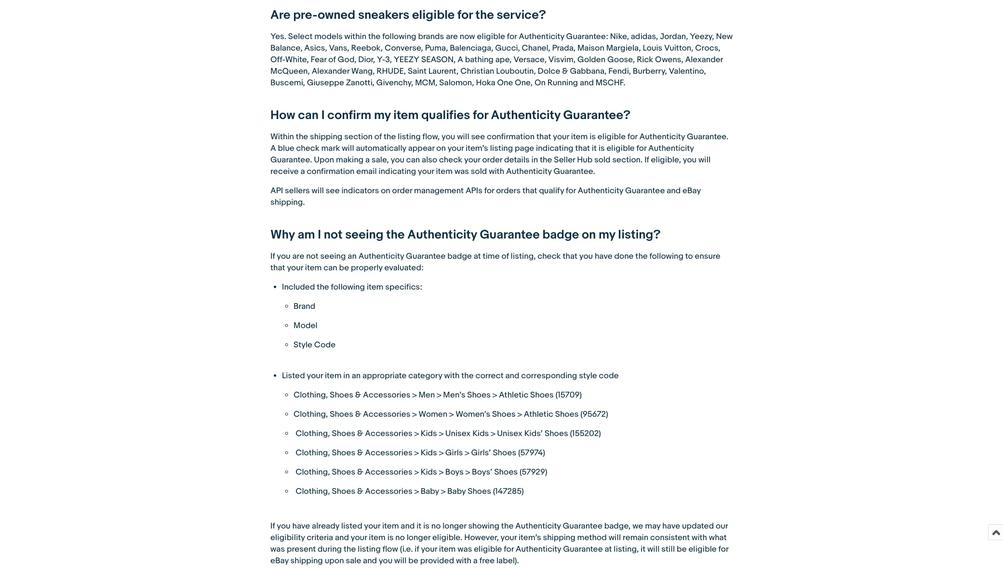 Task type: vqa. For each thing, say whether or not it's contained in the screenshot.
the topmost How it works
no



Task type: locate. For each thing, give the bounding box(es) containing it.
2 horizontal spatial following
[[649, 252, 683, 261]]

sold
[[594, 155, 610, 165], [471, 167, 487, 177]]

2 vertical spatial it
[[641, 545, 645, 555]]

confirmation down upon
[[307, 167, 354, 177]]

longer up 'if'
[[407, 533, 430, 543]]

item's down how can i confirm my item qualifies for authenticity guarantee? at the top of the page
[[466, 144, 488, 153]]

2 unisex from the left
[[497, 429, 522, 439]]

an
[[348, 252, 356, 261], [352, 371, 361, 381]]

can inside within the shipping section of the listing flow, you will see confirmation that your item is eligible for authenticity guarantee. a blue check mark will automatically appear on your item's listing page indicating that it is eligible for authenticity guarantee. upon making a                         sale, you can also check your order details in the seller hub sold section. if eligible, you will receive a confirmation email indicating your item was sold with authenticity guarantee.
[[406, 155, 420, 165]]

you right sale, on the top left of page
[[391, 155, 404, 165]]

model
[[293, 321, 317, 331]]

1 vertical spatial listing
[[490, 144, 513, 153]]

at left time on the left top
[[474, 252, 481, 261]]

the up sale
[[344, 545, 356, 555]]

2 vertical spatial check
[[537, 252, 561, 261]]

> up girls'
[[491, 429, 495, 439]]

clothing, shoes & accessories > kids > unisex kids > unisex kids' shoes (155202)
[[293, 429, 601, 439]]

athletic for (95672)
[[524, 410, 553, 420]]

1 vertical spatial are
[[292, 252, 304, 261]]

1 horizontal spatial item's
[[519, 533, 541, 543]]

maison
[[577, 44, 604, 53]]

badge down why am i not seeing the authenticity guarantee badge on my listing?
[[447, 252, 472, 261]]

0 vertical spatial alexander
[[685, 55, 723, 65]]

1 horizontal spatial alexander
[[685, 55, 723, 65]]

0 vertical spatial item's
[[466, 144, 488, 153]]

a left blue at the top left
[[270, 144, 276, 153]]

athletic up kids'
[[524, 410, 553, 420]]

if for if you have already listed your item and it is no longer showing the authenticity guarantee badge, we may have updated our eligibility criteria and your item is no longer eligible. however, your item's shipping method will remain consistent with what was present during                         the listing flow (i.e. if your item was eligible for authenticity guarantee at listing, it will still be eligible for ebay shipping upon sale and you will be provided with a free label).
[[270, 522, 275, 531]]

and inside api sellers will see indicators on order management apis for orders that qualify for authenticity guarantee and ebay shipping.
[[667, 186, 681, 196]]

it up hub
[[592, 144, 597, 153]]

1 vertical spatial a
[[300, 167, 305, 177]]

1 vertical spatial of
[[374, 132, 382, 142]]

following up converse, at top left
[[382, 32, 416, 42]]

0 horizontal spatial following
[[331, 283, 365, 292]]

guarantee inside api sellers will see indicators on order management apis for orders that qualify for authenticity guarantee and ebay shipping.
[[625, 186, 665, 196]]

0 vertical spatial athletic
[[499, 391, 528, 400]]

0 horizontal spatial sold
[[471, 167, 487, 177]]

chanel,
[[522, 44, 550, 53]]

0 vertical spatial can
[[298, 108, 318, 123]]

the right the showing
[[501, 522, 513, 531]]

1 horizontal spatial baby
[[447, 487, 466, 497]]

badge inside if you are not seeing an authenticity guarantee badge at time of listing, check that you have done the following to ensure that your item can be properly evaluated:
[[447, 252, 472, 261]]

yes.
[[270, 32, 286, 42]]

0 horizontal spatial are
[[292, 252, 304, 261]]

2 horizontal spatial of
[[501, 252, 509, 261]]

> left men
[[412, 391, 417, 400]]

your
[[553, 132, 569, 142], [448, 144, 464, 153], [464, 155, 480, 165], [418, 167, 434, 177], [287, 263, 303, 273], [307, 371, 323, 381], [364, 522, 380, 531], [351, 533, 367, 543], [500, 533, 517, 543], [421, 545, 437, 555]]

0 vertical spatial be
[[339, 263, 349, 273]]

seller
[[554, 155, 575, 165]]

sold right hub
[[594, 155, 610, 165]]

1 horizontal spatial can
[[323, 263, 337, 273]]

0 vertical spatial i
[[321, 108, 324, 123]]

see inside within the shipping section of the listing flow, you will see confirmation that your item is eligible for authenticity guarantee. a blue check mark will automatically appear on your item's listing page indicating that it is eligible for authenticity guarantee. upon making a                         sale, you can also check your order details in the seller hub sold section. if eligible, you will receive a confirmation email indicating your item was sold with authenticity guarantee.
[[471, 132, 485, 142]]

louboutin,
[[496, 67, 536, 76]]

if inside if you are not seeing an authenticity guarantee badge at time of listing, check that you have done the following to ensure that your item can be properly evaluated:
[[270, 252, 275, 261]]

guarantee up evaluated:
[[406, 252, 445, 261]]

badge
[[542, 228, 579, 243], [447, 252, 472, 261]]

0 vertical spatial following
[[382, 32, 416, 42]]

item inside if you are not seeing an authenticity guarantee badge at time of listing, check that you have done the following to ensure that your item can be properly evaluated:
[[305, 263, 322, 273]]

kids up clothing, shoes & accessories > kids > boys > boys' shoes (57929)
[[420, 449, 437, 458]]

time
[[483, 252, 500, 261]]

service?
[[497, 8, 546, 23]]

listing up appear
[[398, 132, 421, 142]]

& for clothing, shoes & accessories > kids > boys > boys' shoes (57929)
[[357, 468, 363, 477]]

0 horizontal spatial indicating
[[379, 167, 416, 177]]

are left the now
[[446, 32, 458, 42]]

0 vertical spatial if
[[644, 155, 649, 165]]

> up clothing, shoes & accessories > kids > boys > boys' shoes (57929)
[[414, 449, 419, 458]]

item's inside within the shipping section of the listing flow, you will see confirmation that your item is eligible for authenticity guarantee. a blue check mark will automatically appear on your item's listing page indicating that it is eligible for authenticity guarantee. upon making a                         sale, you can also check your order details in the seller hub sold section. if eligible, you will receive a confirmation email indicating your item was sold with authenticity guarantee.
[[466, 144, 488, 153]]

(155202)
[[570, 429, 601, 439]]

1 horizontal spatial of
[[374, 132, 382, 142]]

clothing, for clothing, shoes & accessories > kids > girls > girls' shoes (57974)
[[295, 449, 330, 458]]

season,
[[421, 55, 456, 65]]

clothing,
[[293, 391, 328, 400], [293, 410, 328, 420], [295, 429, 330, 439], [295, 449, 330, 458], [295, 468, 330, 477], [295, 487, 330, 497]]

the inside if you are not seeing an authenticity guarantee badge at time of listing, check that you have done the following to ensure that your item can be properly evaluated:
[[635, 252, 648, 261]]

clothing, for clothing, shoes & accessories > women > women's shoes > athletic shoes (95672)
[[293, 410, 328, 420]]

not right am at the top of page
[[324, 228, 342, 243]]

rick
[[637, 55, 653, 65]]

0 horizontal spatial confirmation
[[307, 167, 354, 177]]

listing?
[[618, 228, 661, 243]]

listing inside 'if you have already listed your item and it is no longer showing the authenticity guarantee badge, we may have updated our eligibility criteria and your item is no longer eligible. however, your item's shipping method will remain consistent with what was present during                         the listing flow (i.e. if your item was eligible for authenticity guarantee at listing, it will still be eligible for ebay shipping upon sale and you will be provided with a free label).'
[[358, 545, 381, 555]]

baby down clothing, shoes & accessories > kids > boys > boys' shoes (57929)
[[420, 487, 439, 497]]

> right girls
[[465, 449, 469, 458]]

no
[[431, 522, 441, 531], [395, 533, 405, 543]]

was down eligibility
[[270, 545, 285, 555]]

0 vertical spatial in
[[531, 155, 538, 165]]

baby
[[420, 487, 439, 497], [447, 487, 466, 497]]

> left women
[[412, 410, 417, 420]]

3,
[[385, 55, 392, 65]]

& for clothing, shoes & accessories > men > men's shoes > athletic shoes (15709)
[[355, 391, 361, 400]]

boys
[[445, 468, 464, 477]]

no up eligible.
[[431, 522, 441, 531]]

not
[[324, 228, 342, 243], [306, 252, 318, 261]]

can down appear
[[406, 155, 420, 165]]

it up 'if'
[[416, 522, 421, 531]]

(i.e.
[[400, 545, 413, 555]]

0 vertical spatial guarantee.
[[687, 132, 728, 142]]

2 vertical spatial can
[[323, 263, 337, 273]]

1 unisex from the left
[[445, 429, 470, 439]]

consistent
[[650, 533, 690, 543]]

ebay inside 'if you have already listed your item and it is no longer showing the authenticity guarantee badge, we may have updated our eligibility criteria and your item is no longer eligible. however, your item's shipping method will remain consistent with what was present during                         the listing flow (i.e. if your item was eligible for authenticity guarantee at listing, it will still be eligible for ebay shipping upon sale and you will be provided with a free label).'
[[270, 557, 288, 566]]

a down balenciaga,
[[457, 55, 463, 65]]

1 vertical spatial at
[[605, 545, 612, 555]]

seeing for an
[[320, 252, 346, 261]]

code
[[599, 371, 619, 381]]

the up evaluated:
[[386, 228, 405, 243]]

2 vertical spatial of
[[501, 252, 509, 261]]

sold up apis
[[471, 167, 487, 177]]

0 horizontal spatial listing
[[358, 545, 381, 555]]

confirmation up page
[[487, 132, 535, 142]]

also
[[422, 155, 437, 165]]

badge for at
[[447, 252, 472, 261]]

have inside if you are not seeing an authenticity guarantee badge at time of listing, check that you have done the following to ensure that your item can be properly evaluated:
[[595, 252, 612, 261]]

within
[[344, 32, 366, 42]]

seeing up 'properly'
[[345, 228, 383, 243]]

the right done
[[635, 252, 648, 261]]

may
[[645, 522, 661, 531]]

2 horizontal spatial on
[[582, 228, 596, 243]]

have
[[595, 252, 612, 261], [292, 522, 310, 531], [662, 522, 680, 531]]

1 horizontal spatial it
[[592, 144, 597, 153]]

will down badge, at the bottom of the page
[[609, 533, 621, 543]]

listing up details
[[490, 144, 513, 153]]

0 vertical spatial it
[[592, 144, 597, 153]]

api sellers will see indicators on order management apis for orders that qualify for authenticity guarantee and ebay shipping.
[[270, 186, 701, 207]]

2 vertical spatial if
[[270, 522, 275, 531]]

in down page
[[531, 155, 538, 165]]

1 horizontal spatial at
[[605, 545, 612, 555]]

are
[[446, 32, 458, 42], [292, 252, 304, 261]]

kids
[[420, 429, 437, 439], [472, 429, 489, 439], [420, 449, 437, 458], [420, 468, 437, 477]]

my
[[374, 108, 391, 123], [599, 228, 615, 243]]

eligible down guarantee?
[[598, 132, 626, 142]]

1 horizontal spatial no
[[431, 522, 441, 531]]

shipping down present
[[290, 557, 323, 566]]

1 horizontal spatial are
[[446, 32, 458, 42]]

are pre-owned sneakers eligible for the service?
[[270, 8, 546, 23]]

was up apis
[[454, 167, 469, 177]]

adidas,
[[631, 32, 658, 42]]

be
[[339, 263, 349, 273], [677, 545, 687, 555], [408, 557, 418, 566]]

2 horizontal spatial have
[[662, 522, 680, 531]]

select
[[288, 32, 312, 42]]

the up reebok,
[[368, 32, 380, 42]]

2 vertical spatial a
[[473, 557, 478, 566]]

with down updated at the right of page
[[692, 533, 707, 543]]

1 horizontal spatial check
[[439, 155, 462, 165]]

authenticity
[[519, 32, 564, 42], [491, 108, 560, 123], [639, 132, 685, 142], [648, 144, 694, 153], [506, 167, 552, 177], [578, 186, 623, 196], [407, 228, 477, 243], [358, 252, 404, 261], [515, 522, 561, 531], [516, 545, 561, 555]]

can up included the following item specifics:
[[323, 263, 337, 273]]

0 horizontal spatial of
[[328, 55, 336, 65]]

included the following item specifics:
[[282, 283, 422, 292]]

> down clothing, shoes & accessories > kids > boys > boys' shoes (57929)
[[414, 487, 419, 497]]

0 vertical spatial badge
[[542, 228, 579, 243]]

2 vertical spatial guarantee.
[[553, 167, 595, 177]]

following inside yes. select models within the following brands are now eligible for authenticity guarantee: nike, adidas, jordan, yeezy, new balance, asics, vans, reebok, converse, puma, balenciaga, gucci, chanel, prada, maison margiela, louis vuitton, crocs, off-white, fear of god, dior,                         y-3, yeezy season, a bathing ape, versace, visvim, golden goose, rick owens, alexander mcqueen, alexander wang, rhude, saint laurent, christian louboutin, dolce & gabbana, fendi, burberry, valentino, buscemi, giuseppe zanotti, givenchy, mcm, salomon, hoka one one, on                         running and mschf.
[[382, 32, 416, 42]]

shipping up mark
[[310, 132, 342, 142]]

api
[[270, 186, 283, 196]]

if inside 'if you have already listed your item and it is no longer showing the authenticity guarantee badge, we may have updated our eligibility criteria and your item is no longer eligible. however, your item's shipping method will remain consistent with what was present during                         the listing flow (i.e. if your item was eligible for authenticity guarantee at listing, it will still be eligible for ebay shipping upon sale and you will be provided with a free label).'
[[270, 522, 275, 531]]

will up making on the top left
[[342, 144, 354, 153]]

a inside 'if you have already listed your item and it is no longer showing the authenticity guarantee badge, we may have updated our eligibility criteria and your item is no longer eligible. however, your item's shipping method will remain consistent with what was present during                         the listing flow (i.e. if your item was eligible for authenticity guarantee at listing, it will still be eligible for ebay shipping upon sale and you will be provided with a free label).'
[[473, 557, 478, 566]]

on
[[534, 78, 545, 88]]

guarantee.
[[687, 132, 728, 142], [270, 155, 312, 165], [553, 167, 595, 177]]

at down method
[[605, 545, 612, 555]]

1 vertical spatial on
[[381, 186, 390, 196]]

1 horizontal spatial be
[[408, 557, 418, 566]]

i right am at the top of page
[[318, 228, 321, 243]]

guarantee up time on the left top
[[480, 228, 540, 243]]

2 vertical spatial shipping
[[290, 557, 323, 566]]

owned
[[318, 8, 355, 23]]

kids for unisex
[[420, 429, 437, 439]]

1 baby from the left
[[420, 487, 439, 497]]

listing, right time on the left top
[[511, 252, 536, 261]]

2 horizontal spatial a
[[473, 557, 478, 566]]

0 vertical spatial indicating
[[536, 144, 573, 153]]

vans,
[[329, 44, 349, 53]]

badge,
[[604, 522, 631, 531]]

1 vertical spatial ebay
[[270, 557, 288, 566]]

if down why at left
[[270, 252, 275, 261]]

1 horizontal spatial following
[[382, 32, 416, 42]]

white,
[[285, 55, 309, 65]]

item
[[393, 108, 418, 123], [571, 132, 588, 142], [436, 167, 453, 177], [305, 263, 322, 273], [367, 283, 383, 292], [325, 371, 341, 381], [382, 522, 399, 531], [369, 533, 385, 543], [439, 545, 456, 555]]

0 vertical spatial listing,
[[511, 252, 536, 261]]

0 horizontal spatial not
[[306, 252, 318, 261]]

ebay inside api sellers will see indicators on order management apis for orders that qualify for authenticity guarantee and ebay shipping.
[[683, 186, 701, 196]]

eligible up free
[[474, 545, 502, 555]]

&
[[562, 67, 568, 76], [355, 391, 361, 400], [355, 410, 361, 420], [357, 429, 363, 439], [357, 449, 363, 458], [357, 468, 363, 477], [357, 487, 363, 497]]

item's
[[466, 144, 488, 153], [519, 533, 541, 543]]

0 horizontal spatial in
[[343, 371, 350, 381]]

0 horizontal spatial badge
[[447, 252, 472, 261]]

1 vertical spatial listing,
[[614, 545, 639, 555]]

badge down qualify
[[542, 228, 579, 243]]

accessories for women's
[[363, 410, 410, 420]]

see left indicators
[[326, 186, 340, 196]]

athletic for (15709)
[[499, 391, 528, 400]]

criteria
[[307, 533, 333, 543]]

1 horizontal spatial listing,
[[614, 545, 639, 555]]

of right time on the left top
[[501, 252, 509, 261]]

0 horizontal spatial i
[[318, 228, 321, 243]]

the left seller
[[540, 155, 552, 165]]

giuseppe
[[307, 78, 344, 88]]

1 vertical spatial can
[[406, 155, 420, 165]]

i for confirm
[[321, 108, 324, 123]]

clothing, for clothing, shoes & accessories > kids > boys > boys' shoes (57929)
[[295, 468, 330, 477]]

shipping
[[310, 132, 342, 142], [543, 533, 575, 543], [290, 557, 323, 566]]

qualify
[[539, 186, 564, 196]]

1 vertical spatial following
[[649, 252, 683, 261]]

listing, down remain
[[614, 545, 639, 555]]

baby down boys on the bottom left of the page
[[447, 487, 466, 497]]

0 vertical spatial seeing
[[345, 228, 383, 243]]

0 vertical spatial are
[[446, 32, 458, 42]]

check
[[296, 144, 319, 153], [439, 155, 462, 165], [537, 252, 561, 261]]

girls
[[445, 449, 463, 458]]

eligible
[[412, 8, 455, 23], [477, 32, 505, 42], [598, 132, 626, 142], [607, 144, 635, 153], [474, 545, 502, 555], [688, 545, 717, 555]]

method
[[577, 533, 607, 543]]

code
[[314, 341, 335, 350]]

if for if you are not seeing an authenticity guarantee badge at time of listing, check that you have done the following to ensure that your item can be properly evaluated:
[[270, 252, 275, 261]]

1 vertical spatial a
[[270, 144, 276, 153]]

1 vertical spatial in
[[343, 371, 350, 381]]

> left boys on the bottom left of the page
[[439, 468, 443, 477]]

that inside api sellers will see indicators on order management apis for orders that qualify for authenticity guarantee and ebay shipping.
[[522, 186, 537, 196]]

apis
[[465, 186, 482, 196]]

order
[[482, 155, 502, 165], [392, 186, 412, 196]]

on inside within the shipping section of the listing flow, you will see confirmation that your item is eligible for authenticity guarantee. a blue check mark will automatically appear on your item's listing page indicating that it is eligible for authenticity guarantee. upon making a                         sale, you can also check your order details in the seller hub sold section. if eligible, you will receive a confirmation email indicating your item was sold with authenticity guarantee.
[[436, 144, 446, 153]]

prada,
[[552, 44, 576, 53]]

1 vertical spatial see
[[326, 186, 340, 196]]

seeing inside if you are not seeing an authenticity guarantee badge at time of listing, check that you have done the following to ensure that your item can be properly evaluated:
[[320, 252, 346, 261]]

0 vertical spatial at
[[474, 252, 481, 261]]

for inside yes. select models within the following brands are now eligible for authenticity guarantee: nike, adidas, jordan, yeezy, new balance, asics, vans, reebok, converse, puma, balenciaga, gucci, chanel, prada, maison margiela, louis vuitton, crocs, off-white, fear of god, dior,                         y-3, yeezy season, a bathing ape, versace, visvim, golden goose, rick owens, alexander mcqueen, alexander wang, rhude, saint laurent, christian louboutin, dolce & gabbana, fendi, burberry, valentino, buscemi, giuseppe zanotti, givenchy, mcm, salomon, hoka one one, on                         running and mschf.
[[507, 32, 517, 42]]

2 horizontal spatial it
[[641, 545, 645, 555]]

kids down clothing, shoes & accessories > kids > girls > girls' shoes (57974)
[[420, 468, 437, 477]]

receive
[[270, 167, 299, 177]]

be right still
[[677, 545, 687, 555]]

1 horizontal spatial sold
[[594, 155, 610, 165]]

ebay
[[683, 186, 701, 196], [270, 557, 288, 566]]

guarantee down the section.
[[625, 186, 665, 196]]

men
[[418, 391, 435, 400]]

it inside within the shipping section of the listing flow, you will see confirmation that your item is eligible for authenticity guarantee. a blue check mark will automatically appear on your item's listing page indicating that it is eligible for authenticity guarantee. upon making a                         sale, you can also check your order details in the seller hub sold section. if eligible, you will receive a confirmation email indicating your item was sold with authenticity guarantee.
[[592, 144, 597, 153]]

of up automatically
[[374, 132, 382, 142]]

clothing, shoes & accessories > women > women's shoes > athletic shoes (95672)
[[293, 410, 608, 420]]

and inside yes. select models within the following brands are now eligible for authenticity guarantee: nike, adidas, jordan, yeezy, new balance, asics, vans, reebok, converse, puma, balenciaga, gucci, chanel, prada, maison margiela, louis vuitton, crocs, off-white, fear of god, dior,                         y-3, yeezy season, a bathing ape, versace, visvim, golden goose, rick owens, alexander mcqueen, alexander wang, rhude, saint laurent, christian louboutin, dolce & gabbana, fendi, burberry, valentino, buscemi, giuseppe zanotti, givenchy, mcm, salomon, hoka one one, on                         running and mschf.
[[580, 78, 594, 88]]

i
[[321, 108, 324, 123], [318, 228, 321, 243]]

0 horizontal spatial check
[[296, 144, 319, 153]]

be down 'if'
[[408, 557, 418, 566]]

2 vertical spatial on
[[582, 228, 596, 243]]

1 horizontal spatial not
[[324, 228, 342, 243]]

order inside api sellers will see indicators on order management apis for orders that qualify for authenticity guarantee and ebay shipping.
[[392, 186, 412, 196]]

why
[[270, 228, 295, 243]]

confirmation
[[487, 132, 535, 142], [307, 167, 354, 177]]

0 horizontal spatial listing,
[[511, 252, 536, 261]]

it down remain
[[641, 545, 645, 555]]

0 horizontal spatial be
[[339, 263, 349, 273]]

> right boys on the bottom left of the page
[[465, 468, 470, 477]]

athletic down correct
[[499, 391, 528, 400]]

order left details
[[482, 155, 502, 165]]

evaluated:
[[384, 263, 423, 273]]

of inside within the shipping section of the listing flow, you will see confirmation that your item is eligible for authenticity guarantee. a blue check mark will automatically appear on your item's listing page indicating that it is eligible for authenticity guarantee. upon making a                         sale, you can also check your order details in the seller hub sold section. if eligible, you will receive a confirmation email indicating your item was sold with authenticity guarantee.
[[374, 132, 382, 142]]

in left 'appropriate'
[[343, 371, 350, 381]]

0 vertical spatial an
[[348, 252, 356, 261]]

the right within
[[296, 132, 308, 142]]

nike,
[[610, 32, 629, 42]]

an inside if you are not seeing an authenticity guarantee badge at time of listing, check that you have done the following to ensure that your item can be properly evaluated:
[[348, 252, 356, 261]]

however,
[[464, 533, 499, 543]]

accessories
[[363, 391, 410, 400], [363, 410, 410, 420], [365, 429, 412, 439], [365, 449, 412, 458], [365, 468, 412, 477], [365, 487, 412, 497]]

if left eligible,
[[644, 155, 649, 165]]

on inside api sellers will see indicators on order management apis for orders that qualify for authenticity guarantee and ebay shipping.
[[381, 186, 390, 196]]

0 horizontal spatial order
[[392, 186, 412, 196]]

not for are
[[306, 252, 318, 261]]

0 vertical spatial sold
[[594, 155, 610, 165]]

0 horizontal spatial my
[[374, 108, 391, 123]]

2 vertical spatial listing
[[358, 545, 381, 555]]

with up orders
[[489, 167, 504, 177]]

can
[[298, 108, 318, 123], [406, 155, 420, 165], [323, 263, 337, 273]]

showing
[[468, 522, 499, 531]]

will right eligible,
[[698, 155, 711, 165]]

alexander up giuseppe
[[312, 67, 349, 76]]

1 horizontal spatial see
[[471, 132, 485, 142]]

1 horizontal spatial my
[[599, 228, 615, 243]]

already
[[312, 522, 339, 531]]

1 horizontal spatial longer
[[442, 522, 466, 531]]

unisex left kids'
[[497, 429, 522, 439]]

0 horizontal spatial item's
[[466, 144, 488, 153]]

1 horizontal spatial i
[[321, 108, 324, 123]]

following
[[382, 32, 416, 42], [649, 252, 683, 261], [331, 283, 365, 292]]

1 horizontal spatial in
[[531, 155, 538, 165]]

a inside within the shipping section of the listing flow, you will see confirmation that your item is eligible for authenticity guarantee. a blue check mark will automatically appear on your item's listing page indicating that it is eligible for authenticity guarantee. upon making a                         sale, you can also check your order details in the seller hub sold section. if eligible, you will receive a confirmation email indicating your item was sold with authenticity guarantee.
[[270, 144, 276, 153]]

1 vertical spatial alexander
[[312, 67, 349, 76]]

unisex up girls
[[445, 429, 470, 439]]

indicating down sale, on the top left of page
[[379, 167, 416, 177]]

women's
[[455, 410, 490, 420]]

0 vertical spatial shipping
[[310, 132, 342, 142]]

a up email
[[365, 155, 370, 165]]

2 horizontal spatial check
[[537, 252, 561, 261]]

and down gabbana,
[[580, 78, 594, 88]]

order inside within the shipping section of the listing flow, you will see confirmation that your item is eligible for authenticity guarantee. a blue check mark will automatically appear on your item's listing page indicating that it is eligible for authenticity guarantee. upon making a                         sale, you can also check your order details in the seller hub sold section. if eligible, you will receive a confirmation email indicating your item was sold with authenticity guarantee.
[[482, 155, 502, 165]]

0 vertical spatial of
[[328, 55, 336, 65]]

not inside if you are not seeing an authenticity guarantee badge at time of listing, check that you have done the following to ensure that your item can be properly evaluated:
[[306, 252, 318, 261]]

remain
[[623, 533, 648, 543]]

a
[[365, 155, 370, 165], [300, 167, 305, 177], [473, 557, 478, 566]]

listing up sale
[[358, 545, 381, 555]]



Task type: describe. For each thing, give the bounding box(es) containing it.
women
[[418, 410, 447, 420]]

badge for on
[[542, 228, 579, 243]]

now
[[460, 32, 475, 42]]

sellers
[[285, 186, 310, 196]]

vuitton,
[[664, 44, 693, 53]]

with up men's
[[444, 371, 459, 381]]

sale
[[346, 557, 361, 566]]

am
[[297, 228, 315, 243]]

flow,
[[422, 132, 440, 142]]

and down listed
[[335, 533, 349, 543]]

1 vertical spatial be
[[677, 545, 687, 555]]

if inside within the shipping section of the listing flow, you will see confirmation that your item is eligible for authenticity guarantee. a blue check mark will automatically appear on your item's listing page indicating that it is eligible for authenticity guarantee. upon making a                         sale, you can also check your order details in the seller hub sold section. if eligible, you will receive a confirmation email indicating your item was sold with authenticity guarantee.
[[644, 155, 649, 165]]

your inside if you are not seeing an authenticity guarantee badge at time of listing, check that you have done the following to ensure that your item can be properly evaluated:
[[287, 263, 303, 273]]

you right eligible,
[[683, 155, 696, 165]]

you down why at left
[[277, 252, 290, 261]]

dior,
[[358, 55, 375, 65]]

accessories for unisex
[[365, 429, 412, 439]]

0 horizontal spatial have
[[292, 522, 310, 531]]

1 vertical spatial my
[[599, 228, 615, 243]]

shipping.
[[270, 198, 305, 207]]

correct
[[475, 371, 503, 381]]

can inside if you are not seeing an authenticity guarantee badge at time of listing, check that you have done the following to ensure that your item can be properly evaluated:
[[323, 263, 337, 273]]

corresponding
[[521, 371, 577, 381]]

kids up girls'
[[472, 429, 489, 439]]

item's inside 'if you have already listed your item and it is no longer showing the authenticity guarantee badge, we may have updated our eligibility criteria and your item is no longer eligible. however, your item's shipping method will remain consistent with what was present during                         the listing flow (i.e. if your item was eligible for authenticity guarantee at listing, it will still be eligible for ebay shipping upon sale and you will be provided with a free label).'
[[519, 533, 541, 543]]

1 vertical spatial sold
[[471, 167, 487, 177]]

authenticity inside yes. select models within the following brands are now eligible for authenticity guarantee: nike, adidas, jordan, yeezy, new balance, asics, vans, reebok, converse, puma, balenciaga, gucci, chanel, prada, maison margiela, louis vuitton, crocs, off-white, fear of god, dior,                         y-3, yeezy season, a bathing ape, versace, visvim, golden goose, rick owens, alexander mcqueen, alexander wang, rhude, saint laurent, christian louboutin, dolce & gabbana, fendi, burberry, valentino, buscemi, giuseppe zanotti, givenchy, mcm, salomon, hoka one one, on                         running and mschf.
[[519, 32, 564, 42]]

> right women
[[449, 410, 454, 420]]

> down women
[[439, 429, 443, 439]]

listing, inside 'if you have already listed your item and it is no longer showing the authenticity guarantee badge, we may have updated our eligibility criteria and your item is no longer eligible. however, your item's shipping method will remain consistent with what was present during                         the listing flow (i.e. if your item was eligible for authenticity guarantee at listing, it will still be eligible for ebay shipping upon sale and you will be provided with a free label).'
[[614, 545, 639, 555]]

guarantee inside if you are not seeing an authenticity guarantee badge at time of listing, check that you have done the following to ensure that your item can be properly evaluated:
[[406, 252, 445, 261]]

you right flow,
[[441, 132, 455, 142]]

0 vertical spatial check
[[296, 144, 319, 153]]

jordan,
[[660, 32, 688, 42]]

& for clothing, shoes & accessories > women > women's shoes > athletic shoes (95672)
[[355, 410, 361, 420]]

eligible.
[[432, 533, 462, 543]]

crocs,
[[695, 44, 720, 53]]

are inside yes. select models within the following brands are now eligible for authenticity guarantee: nike, adidas, jordan, yeezy, new balance, asics, vans, reebok, converse, puma, balenciaga, gucci, chanel, prada, maison margiela, louis vuitton, crocs, off-white, fear of god, dior,                         y-3, yeezy season, a bathing ape, versace, visvim, golden goose, rick owens, alexander mcqueen, alexander wang, rhude, saint laurent, christian louboutin, dolce & gabbana, fendi, burberry, valentino, buscemi, giuseppe zanotti, givenchy, mcm, salomon, hoka one one, on                         running and mschf.
[[446, 32, 458, 42]]

check inside if you are not seeing an authenticity guarantee badge at time of listing, check that you have done the following to ensure that your item can be properly evaluated:
[[537, 252, 561, 261]]

in inside within the shipping section of the listing flow, you will see confirmation that your item is eligible for authenticity guarantee. a blue check mark will automatically appear on your item's listing page indicating that it is eligible for authenticity guarantee. upon making a                         sale, you can also check your order details in the seller hub sold section. if eligible, you will receive a confirmation email indicating your item was sold with authenticity guarantee.
[[531, 155, 538, 165]]

buscemi,
[[270, 78, 305, 88]]

yeezy
[[394, 55, 419, 65]]

kids'
[[524, 429, 543, 439]]

1 horizontal spatial listing
[[398, 132, 421, 142]]

hoka
[[476, 78, 495, 88]]

clothing, shoes & accessories > baby > baby shoes (147285)
[[293, 487, 524, 497]]

1 horizontal spatial guarantee.
[[553, 167, 595, 177]]

& inside yes. select models within the following brands are now eligible for authenticity guarantee: nike, adidas, jordan, yeezy, new balance, asics, vans, reebok, converse, puma, balenciaga, gucci, chanel, prada, maison margiela, louis vuitton, crocs, off-white, fear of god, dior,                         y-3, yeezy season, a bathing ape, versace, visvim, golden goose, rick owens, alexander mcqueen, alexander wang, rhude, saint laurent, christian louboutin, dolce & gabbana, fendi, burberry, valentino, buscemi, giuseppe zanotti, givenchy, mcm, salomon, hoka one one, on                         running and mschf.
[[562, 67, 568, 76]]

clothing, shoes & accessories > kids > girls > girls' shoes (57974)
[[293, 449, 545, 458]]

you down flow
[[379, 557, 392, 566]]

guarantee?
[[563, 108, 630, 123]]

salomon,
[[439, 78, 474, 88]]

seeing for the
[[345, 228, 383, 243]]

reebok,
[[351, 44, 383, 53]]

(57974)
[[518, 449, 545, 458]]

god,
[[338, 55, 356, 65]]

0 vertical spatial a
[[365, 155, 370, 165]]

visvim,
[[548, 55, 576, 65]]

the up automatically
[[383, 132, 396, 142]]

(95672)
[[580, 410, 608, 420]]

shipping inside within the shipping section of the listing flow, you will see confirmation that your item is eligible for authenticity guarantee. a blue check mark will automatically appear on your item's listing page indicating that it is eligible for authenticity guarantee. upon making a                         sale, you can also check your order details in the seller hub sold section. if eligible, you will receive a confirmation email indicating your item was sold with authenticity guarantee.
[[310, 132, 342, 142]]

a inside yes. select models within the following brands are now eligible for authenticity guarantee: nike, adidas, jordan, yeezy, new balance, asics, vans, reebok, converse, puma, balenciaga, gucci, chanel, prada, maison margiela, louis vuitton, crocs, off-white, fear of god, dior,                         y-3, yeezy season, a bathing ape, versace, visvim, golden goose, rick owens, alexander mcqueen, alexander wang, rhude, saint laurent, christian louboutin, dolce & gabbana, fendi, burberry, valentino, buscemi, giuseppe zanotti, givenchy, mcm, salomon, hoka one one, on                         running and mschf.
[[457, 55, 463, 65]]

we
[[632, 522, 643, 531]]

indicators
[[341, 186, 379, 196]]

1 vertical spatial indicating
[[379, 167, 416, 177]]

see inside api sellers will see indicators on order management apis for orders that qualify for authenticity guarantee and ebay shipping.
[[326, 186, 340, 196]]

eligible,
[[651, 155, 681, 165]]

0 vertical spatial longer
[[442, 522, 466, 531]]

was inside within the shipping section of the listing flow, you will see confirmation that your item is eligible for authenticity guarantee. a blue check mark will automatically appear on your item's listing page indicating that it is eligible for authenticity guarantee. upon making a                         sale, you can also check your order details in the seller hub sold section. if eligible, you will receive a confirmation email indicating your item was sold with authenticity guarantee.
[[454, 167, 469, 177]]

> right men
[[437, 391, 441, 400]]

accessories for girls
[[365, 449, 412, 458]]

listing, inside if you are not seeing an authenticity guarantee badge at time of listing, check that you have done the following to ensure that your item can be properly evaluated:
[[511, 252, 536, 261]]

and up "(i.e."
[[401, 522, 415, 531]]

off-
[[270, 55, 285, 65]]

to
[[685, 252, 693, 261]]

& for clothing, shoes & accessories > kids > unisex kids > unisex kids' shoes (155202)
[[357, 429, 363, 439]]

how can i confirm my item qualifies for authenticity guarantee?
[[270, 108, 630, 123]]

1 horizontal spatial confirmation
[[487, 132, 535, 142]]

provided
[[420, 557, 454, 566]]

was down 'however,'
[[457, 545, 472, 555]]

i for not
[[318, 228, 321, 243]]

authenticity inside api sellers will see indicators on order management apis for orders that qualify for authenticity guarantee and ebay shipping.
[[578, 186, 623, 196]]

you up eligibility
[[277, 522, 290, 531]]

and right sale
[[363, 557, 377, 566]]

will left still
[[647, 545, 659, 555]]

accessories for baby
[[365, 487, 412, 497]]

> up (57974)
[[517, 410, 522, 420]]

are inside if you are not seeing an authenticity guarantee badge at time of listing, check that you have done the following to ensure that your item can be properly evaluated:
[[292, 252, 304, 261]]

goose,
[[607, 55, 635, 65]]

email
[[356, 167, 377, 177]]

> down boys on the bottom left of the page
[[441, 487, 445, 497]]

specifics:
[[385, 283, 422, 292]]

2 vertical spatial following
[[331, 283, 365, 292]]

0 horizontal spatial can
[[298, 108, 318, 123]]

clothing, for clothing, shoes & accessories > baby > baby shoes (147285)
[[295, 487, 330, 497]]

following inside if you are not seeing an authenticity guarantee badge at time of listing, check that you have done the following to ensure that your item can be properly evaluated:
[[649, 252, 683, 261]]

fendi,
[[608, 67, 631, 76]]

clothing, shoes & accessories > men > men's shoes > athletic shoes (15709)
[[293, 391, 582, 400]]

1 vertical spatial confirmation
[[307, 167, 354, 177]]

the right included
[[317, 283, 329, 292]]

style code
[[293, 341, 335, 350]]

balance,
[[270, 44, 302, 53]]

be inside if you are not seeing an authenticity guarantee badge at time of listing, check that you have done the following to ensure that your item can be properly evaluated:
[[339, 263, 349, 273]]

updated
[[682, 522, 714, 531]]

eligible down what
[[688, 545, 717, 555]]

listed
[[341, 522, 362, 531]]

one,
[[515, 78, 533, 88]]

accessories for boys
[[365, 468, 412, 477]]

kids for girls
[[420, 449, 437, 458]]

will down how can i confirm my item qualifies for authenticity guarantee? at the top of the page
[[457, 132, 469, 142]]

> down clothing, shoes & accessories > kids > girls > girls' shoes (57974)
[[414, 468, 419, 477]]

0 horizontal spatial a
[[300, 167, 305, 177]]

style
[[293, 341, 312, 350]]

balenciaga,
[[450, 44, 493, 53]]

mschf.
[[596, 78, 625, 88]]

2 baby from the left
[[447, 487, 466, 497]]

automatically
[[356, 144, 406, 153]]

new
[[716, 32, 733, 42]]

golden
[[577, 55, 605, 65]]

during
[[318, 545, 342, 555]]

eligible up the section.
[[607, 144, 635, 153]]

you left done
[[579, 252, 593, 261]]

> down correct
[[492, 391, 497, 400]]

if you are not seeing an authenticity guarantee badge at time of listing, check that you have done the following to ensure that your item can be properly evaluated:
[[270, 252, 720, 273]]

our
[[716, 522, 728, 531]]

0 horizontal spatial guarantee.
[[270, 155, 312, 165]]

louis
[[643, 44, 662, 53]]

section
[[344, 132, 372, 142]]

asics,
[[304, 44, 327, 53]]

& for clothing, shoes & accessories > baby > baby shoes (147285)
[[357, 487, 363, 497]]

1 vertical spatial shipping
[[543, 533, 575, 543]]

running
[[547, 78, 578, 88]]

clothing, for clothing, shoes & accessories > men > men's shoes > athletic shoes (15709)
[[293, 391, 328, 400]]

of inside yes. select models within the following brands are now eligible for authenticity guarantee: nike, adidas, jordan, yeezy, new balance, asics, vans, reebok, converse, puma, balenciaga, gucci, chanel, prada, maison margiela, louis vuitton, crocs, off-white, fear of god, dior,                         y-3, yeezy season, a bathing ape, versace, visvim, golden goose, rick owens, alexander mcqueen, alexander wang, rhude, saint laurent, christian louboutin, dolce & gabbana, fendi, burberry, valentino, buscemi, giuseppe zanotti, givenchy, mcm, salomon, hoka one one, on                         running and mschf.
[[328, 55, 336, 65]]

sneakers
[[358, 8, 409, 23]]

dolce
[[538, 67, 560, 76]]

brands
[[418, 32, 444, 42]]

ensure
[[695, 252, 720, 261]]

clothing, for clothing, shoes & accessories > kids > unisex kids > unisex kids' shoes (155202)
[[295, 429, 330, 439]]

the up balenciaga,
[[475, 8, 494, 23]]

at inside if you are not seeing an authenticity guarantee badge at time of listing, check that you have done the following to ensure that your item can be properly evaluated:
[[474, 252, 481, 261]]

if you have already listed your item and it is no longer showing the authenticity guarantee badge, we may have updated our eligibility criteria and your item is no longer eligible. however, your item's shipping method will remain consistent with what was present during                         the listing flow (i.e. if your item was eligible for authenticity guarantee at listing, it will still be eligible for ebay shipping upon sale and you will be provided with a free label).
[[270, 522, 728, 566]]

will inside api sellers will see indicators on order management apis for orders that qualify for authenticity guarantee and ebay shipping.
[[312, 186, 324, 196]]

at inside 'if you have already listed your item and it is no longer showing the authenticity guarantee badge, we may have updated our eligibility criteria and your item is no longer eligible. however, your item's shipping method will remain consistent with what was present during                         the listing flow (i.e. if your item was eligible for authenticity guarantee at listing, it will still be eligible for ebay shipping upon sale and you will be provided with a free label).'
[[605, 545, 612, 555]]

> up clothing, shoes & accessories > kids > girls > girls' shoes (57974)
[[414, 429, 419, 439]]

fear
[[311, 55, 326, 65]]

& for clothing, shoes & accessories > kids > girls > girls' shoes (57974)
[[357, 449, 363, 458]]

will down "(i.e."
[[394, 557, 406, 566]]

guarantee up method
[[563, 522, 602, 531]]

authenticity inside if you are not seeing an authenticity guarantee badge at time of listing, check that you have done the following to ensure that your item can be properly evaluated:
[[358, 252, 404, 261]]

the left correct
[[461, 371, 474, 381]]

1 vertical spatial an
[[352, 371, 361, 381]]

wang,
[[351, 67, 375, 76]]

why am i not seeing the authenticity guarantee badge on my listing?
[[270, 228, 661, 243]]

kids for boys
[[420, 468, 437, 477]]

1 vertical spatial check
[[439, 155, 462, 165]]

(15709)
[[555, 391, 582, 400]]

with left free
[[456, 557, 471, 566]]

> left girls
[[439, 449, 443, 458]]

flow
[[382, 545, 398, 555]]

with inside within the shipping section of the listing flow, you will see confirmation that your item is eligible for authenticity guarantee. a blue check mark will automatically appear on your item's listing page indicating that it is eligible for authenticity guarantee. upon making a                         sale, you can also check your order details in the seller hub sold section. if eligible, you will receive a confirmation email indicating your item was sold with authenticity guarantee.
[[489, 167, 504, 177]]

saint
[[408, 67, 426, 76]]

0 horizontal spatial it
[[416, 522, 421, 531]]

1 horizontal spatial indicating
[[536, 144, 573, 153]]

within the shipping section of the listing flow, you will see confirmation that your item is eligible for authenticity guarantee. a blue check mark will automatically appear on your item's listing page indicating that it is eligible for authenticity guarantee. upon making a                         sale, you can also check your order details in the seller hub sold section. if eligible, you will receive a confirmation email indicating your item was sold with authenticity guarantee.
[[270, 132, 728, 177]]

guarantee down method
[[563, 545, 603, 555]]

orders
[[496, 186, 521, 196]]

brand
[[293, 302, 315, 312]]

christian
[[460, 67, 494, 76]]

valentino,
[[669, 67, 706, 76]]

mcm,
[[415, 78, 437, 88]]

hub
[[577, 155, 592, 165]]

not for i
[[324, 228, 342, 243]]

the inside yes. select models within the following brands are now eligible for authenticity guarantee: nike, adidas, jordan, yeezy, new balance, asics, vans, reebok, converse, puma, balenciaga, gucci, chanel, prada, maison margiela, louis vuitton, crocs, off-white, fear of god, dior,                         y-3, yeezy season, a bathing ape, versace, visvim, golden goose, rick owens, alexander mcqueen, alexander wang, rhude, saint laurent, christian louboutin, dolce & gabbana, fendi, burberry, valentino, buscemi, giuseppe zanotti, givenchy, mcm, salomon, hoka one one, on                         running and mschf.
[[368, 32, 380, 42]]

accessories for men's
[[363, 391, 410, 400]]

(147285)
[[493, 487, 524, 497]]

eligible up brands
[[412, 8, 455, 23]]

gabbana,
[[570, 67, 606, 76]]

givenchy,
[[376, 78, 413, 88]]

1 vertical spatial longer
[[407, 533, 430, 543]]

1 vertical spatial no
[[395, 533, 405, 543]]

of inside if you are not seeing an authenticity guarantee badge at time of listing, check that you have done the following to ensure that your item can be properly evaluated:
[[501, 252, 509, 261]]

mcqueen,
[[270, 67, 310, 76]]

owens,
[[655, 55, 683, 65]]

making
[[336, 155, 363, 165]]

eligible inside yes. select models within the following brands are now eligible for authenticity guarantee: nike, adidas, jordan, yeezy, new balance, asics, vans, reebok, converse, puma, balenciaga, gucci, chanel, prada, maison margiela, louis vuitton, crocs, off-white, fear of god, dior,                         y-3, yeezy season, a bathing ape, versace, visvim, golden goose, rick owens, alexander mcqueen, alexander wang, rhude, saint laurent, christian louboutin, dolce & gabbana, fendi, burberry, valentino, buscemi, giuseppe zanotti, givenchy, mcm, salomon, hoka one one, on                         running and mschf.
[[477, 32, 505, 42]]

0 vertical spatial my
[[374, 108, 391, 123]]

yes. select models within the following brands are now eligible for authenticity guarantee: nike, adidas, jordan, yeezy, new balance, asics, vans, reebok, converse, puma, balenciaga, gucci, chanel, prada, maison margiela, louis vuitton, crocs, off-white, fear of god, dior,                         y-3, yeezy season, a bathing ape, versace, visvim, golden goose, rick owens, alexander mcqueen, alexander wang, rhude, saint laurent, christian louboutin, dolce & gabbana, fendi, burberry, valentino, buscemi, giuseppe zanotti, givenchy, mcm, salomon, hoka one one, on                         running and mschf.
[[270, 32, 733, 88]]

and right correct
[[505, 371, 519, 381]]

eligibility
[[270, 533, 305, 543]]



